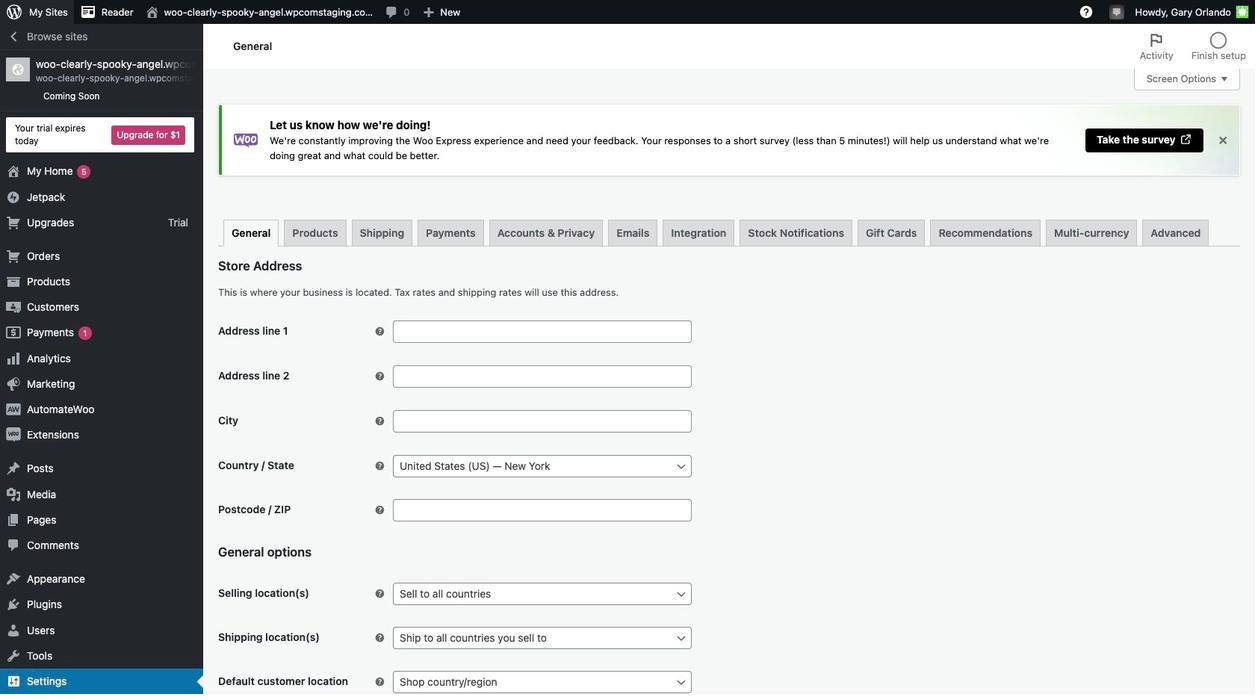 Task type: vqa. For each thing, say whether or not it's contained in the screenshot.
This option determines a customers default location. The MaxMind GeoLite Database will be periodically downloaded to your wp-content directory if using geolocation. image
yes



Task type: describe. For each thing, give the bounding box(es) containing it.
the city in which your business is located. image
[[374, 416, 386, 428]]

the country and state or province, if any, in which your business is located. image
[[374, 461, 386, 473]]

the postal code, if any, in which your business is located. image
[[374, 505, 386, 517]]

choose which countries you want to ship to, or choose to ship to all locations you sell to. image
[[374, 633, 386, 645]]

an additional, optional address line for your business location. image
[[374, 371, 386, 383]]

toolbar navigation
[[0, 0, 1256, 27]]



Task type: locate. For each thing, give the bounding box(es) containing it.
None field
[[393, 456, 692, 478], [393, 583, 692, 606], [393, 627, 692, 650], [393, 672, 692, 694], [393, 456, 692, 478], [393, 583, 692, 606], [393, 627, 692, 650], [393, 672, 692, 694]]

tab list
[[1132, 24, 1256, 69]]

take the survey image
[[1181, 133, 1193, 146]]

main menu navigation
[[0, 24, 203, 694]]

None text field
[[393, 366, 692, 388]]

notification image
[[1111, 5, 1123, 17]]

the street address for your business location. image
[[374, 326, 386, 338]]

this option determines a customers default location. the maxmind geolite database will be periodically downloaded to your wp-content directory if using geolocation. image
[[374, 677, 386, 689]]

None text field
[[393, 321, 692, 343], [393, 411, 692, 433], [394, 456, 691, 477], [393, 500, 692, 522], [394, 584, 691, 605], [394, 628, 691, 649], [394, 672, 691, 693], [393, 321, 692, 343], [393, 411, 692, 433], [394, 456, 691, 477], [393, 500, 692, 522], [394, 584, 691, 605], [394, 628, 691, 649], [394, 672, 691, 693]]

this option lets you limit which countries you are willing to sell to. image
[[374, 589, 386, 601]]



